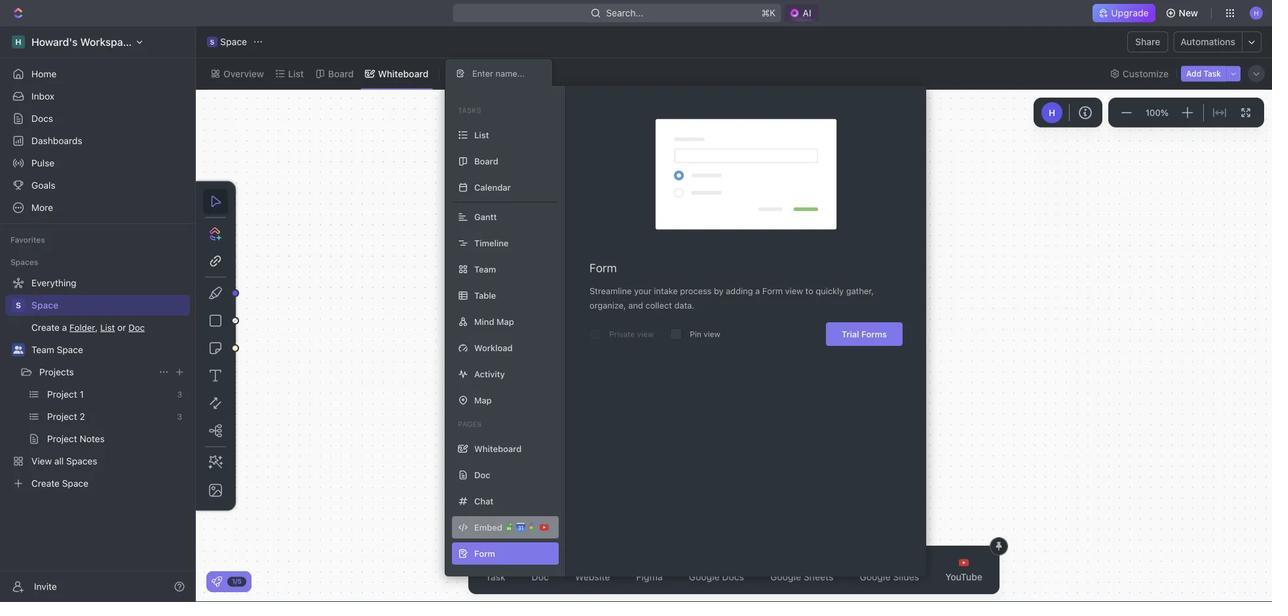 Task type: describe. For each thing, give the bounding box(es) containing it.
share
[[1136, 36, 1161, 47]]

0 vertical spatial doc
[[474, 470, 490, 480]]

workload
[[474, 343, 513, 353]]

table
[[474, 291, 496, 300]]

pin view
[[690, 330, 721, 339]]

0 vertical spatial form
[[590, 261, 617, 275]]

new button
[[1161, 3, 1206, 24]]

projects
[[39, 367, 74, 377]]

youtube
[[946, 572, 983, 582]]

dashboards link
[[5, 130, 190, 151]]

slides
[[893, 572, 920, 582]]

0 horizontal spatial map
[[474, 395, 492, 405]]

trial forms
[[842, 329, 887, 339]]

onboarding checklist button image
[[212, 577, 222, 587]]

activity
[[474, 369, 505, 379]]

goals
[[31, 180, 55, 191]]

organize,
[[590, 300, 626, 310]]

to
[[806, 286, 814, 296]]

pin
[[690, 330, 702, 339]]

adding
[[726, 286, 753, 296]]

figma
[[636, 572, 663, 582]]

website
[[575, 572, 610, 582]]

space inside 'link'
[[31, 300, 58, 311]]

google for google slides
[[860, 572, 891, 582]]

upgrade link
[[1093, 4, 1156, 22]]

google for google sheets
[[771, 572, 801, 582]]

space, , element inside sidebar navigation
[[12, 299, 25, 312]]

streamline your intake process by adding a form view to quickly gather, organize, and collect data.
[[590, 286, 874, 310]]

team space link
[[31, 339, 187, 360]]

view for private view
[[637, 330, 654, 339]]

h
[[1049, 108, 1055, 117]]

customize button
[[1106, 65, 1173, 83]]

team space
[[31, 344, 83, 355]]

google sheets
[[771, 572, 834, 582]]

private view
[[609, 330, 654, 339]]

add
[[1187, 69, 1202, 78]]

google slides button
[[849, 550, 930, 590]]

search...
[[606, 8, 644, 18]]

pulse link
[[5, 153, 190, 174]]

add task button
[[1181, 66, 1227, 82]]

1 horizontal spatial map
[[497, 317, 514, 327]]

inbox link
[[5, 86, 190, 107]]

0 vertical spatial board
[[328, 68, 354, 79]]

calendar
[[474, 182, 511, 192]]

s space
[[210, 36, 247, 47]]

google slides
[[860, 572, 920, 582]]

trial
[[842, 329, 859, 339]]

streamline
[[590, 286, 632, 296]]

list link
[[286, 65, 304, 83]]

favorites button
[[5, 232, 50, 248]]

overview
[[223, 68, 264, 79]]

1 vertical spatial list
[[474, 130, 489, 140]]

0 vertical spatial space, , element
[[207, 37, 218, 47]]

view for pin view
[[704, 330, 721, 339]]

website button
[[565, 550, 621, 590]]

1 horizontal spatial board
[[474, 156, 498, 166]]

share button
[[1128, 31, 1169, 52]]

quickly
[[816, 286, 844, 296]]

figma button
[[626, 550, 673, 590]]

overview link
[[221, 65, 264, 83]]

youtube button
[[935, 550, 993, 590]]

sidebar navigation
[[0, 26, 196, 602]]

1/5
[[232, 578, 242, 585]]

s for s space
[[210, 38, 215, 46]]

form inside streamline your intake process by adding a form view to quickly gather, organize, and collect data.
[[763, 286, 783, 296]]

100%
[[1146, 107, 1169, 118]]

view
[[462, 68, 483, 79]]

invite
[[34, 581, 57, 592]]

automations
[[1181, 36, 1236, 47]]

space link
[[31, 295, 187, 316]]

collect
[[646, 300, 672, 310]]

team for team space
[[31, 344, 54, 355]]

data.
[[675, 300, 695, 310]]

process
[[680, 286, 712, 296]]

sheets
[[804, 572, 834, 582]]

inbox
[[31, 91, 54, 102]]

tasks
[[458, 106, 481, 115]]

mind
[[474, 317, 494, 327]]

your
[[634, 286, 652, 296]]



Task type: locate. For each thing, give the bounding box(es) containing it.
home
[[31, 68, 57, 79]]

team right user group image
[[31, 344, 54, 355]]

docs inside button
[[722, 572, 744, 582]]

google for google docs
[[689, 572, 720, 582]]

1 vertical spatial board
[[474, 156, 498, 166]]

space up the overview link
[[220, 36, 247, 47]]

onboarding checklist button element
[[212, 577, 222, 587]]

list left board link on the left top of the page
[[288, 68, 304, 79]]

a
[[756, 286, 760, 296]]

0 vertical spatial whiteboard
[[378, 68, 429, 79]]

whiteboard
[[378, 68, 429, 79], [474, 444, 522, 454]]

space for s space
[[220, 36, 247, 47]]

docs inside sidebar navigation
[[31, 113, 53, 124]]

⌘k
[[762, 8, 776, 18]]

0 vertical spatial s
[[210, 38, 215, 46]]

doc right task button
[[532, 572, 549, 582]]

board link
[[326, 65, 354, 83]]

google docs button
[[679, 550, 755, 590]]

intake
[[654, 286, 678, 296]]

view inside streamline your intake process by adding a form view to quickly gather, organize, and collect data.
[[785, 286, 803, 296]]

s inside navigation
[[16, 301, 21, 310]]

google
[[689, 572, 720, 582], [771, 572, 801, 582], [860, 572, 891, 582]]

board
[[328, 68, 354, 79], [474, 156, 498, 166]]

projects link
[[39, 362, 153, 383]]

list inside "link"
[[288, 68, 304, 79]]

doc inside button
[[532, 572, 549, 582]]

add task
[[1187, 69, 1221, 78]]

100% button
[[1143, 105, 1172, 120]]

pages
[[458, 420, 482, 429]]

tree containing space
[[5, 273, 190, 494]]

goals link
[[5, 175, 190, 196]]

team
[[474, 264, 496, 274], [31, 344, 54, 355]]

task
[[1204, 69, 1221, 78], [486, 572, 506, 582]]

docs link
[[5, 108, 190, 129]]

space
[[220, 36, 247, 47], [31, 300, 58, 311], [57, 344, 83, 355]]

tree
[[5, 273, 190, 494]]

1 google from the left
[[689, 572, 720, 582]]

and
[[629, 300, 643, 310]]

home link
[[5, 64, 190, 85]]

docs
[[31, 113, 53, 124], [722, 572, 744, 582]]

spaces
[[10, 258, 38, 267]]

map right mind
[[497, 317, 514, 327]]

automations button
[[1174, 32, 1242, 52]]

list
[[288, 68, 304, 79], [474, 130, 489, 140]]

1 vertical spatial team
[[31, 344, 54, 355]]

0 horizontal spatial google
[[689, 572, 720, 582]]

1 horizontal spatial space, , element
[[207, 37, 218, 47]]

1 horizontal spatial list
[[474, 130, 489, 140]]

1 horizontal spatial form
[[763, 286, 783, 296]]

doc up chat
[[474, 470, 490, 480]]

google docs
[[689, 572, 744, 582]]

1 horizontal spatial task
[[1204, 69, 1221, 78]]

tree inside sidebar navigation
[[5, 273, 190, 494]]

google left sheets
[[771, 572, 801, 582]]

1 vertical spatial form
[[763, 286, 783, 296]]

space, , element
[[207, 37, 218, 47], [12, 299, 25, 312]]

team for team
[[474, 264, 496, 274]]

s for s
[[16, 301, 21, 310]]

0 vertical spatial space
[[220, 36, 247, 47]]

timeline
[[474, 238, 509, 248]]

1 vertical spatial map
[[474, 395, 492, 405]]

map down 'activity'
[[474, 395, 492, 405]]

0 horizontal spatial task
[[486, 572, 506, 582]]

view button
[[445, 65, 488, 83]]

1 horizontal spatial whiteboard
[[474, 444, 522, 454]]

view right private
[[637, 330, 654, 339]]

embed
[[474, 523, 503, 532]]

form up streamline
[[590, 261, 617, 275]]

task button
[[475, 550, 516, 590]]

0 horizontal spatial view
[[637, 330, 654, 339]]

chat
[[474, 496, 494, 506]]

board up calendar
[[474, 156, 498, 166]]

team up the 'table'
[[474, 264, 496, 274]]

1 horizontal spatial doc
[[532, 572, 549, 582]]

0 horizontal spatial form
[[590, 261, 617, 275]]

team inside sidebar navigation
[[31, 344, 54, 355]]

form right a
[[763, 286, 783, 296]]

1 horizontal spatial google
[[771, 572, 801, 582]]

0 horizontal spatial whiteboard
[[378, 68, 429, 79]]

0 vertical spatial docs
[[31, 113, 53, 124]]

dashboards
[[31, 135, 82, 146]]

Enter name... field
[[471, 68, 542, 79]]

google inside button
[[860, 572, 891, 582]]

doc button
[[521, 550, 559, 590]]

whiteboard link
[[375, 65, 429, 83]]

0 vertical spatial task
[[1204, 69, 1221, 78]]

1 horizontal spatial docs
[[722, 572, 744, 582]]

map
[[497, 317, 514, 327], [474, 395, 492, 405]]

2 vertical spatial space
[[57, 344, 83, 355]]

0 vertical spatial list
[[288, 68, 304, 79]]

0 vertical spatial map
[[497, 317, 514, 327]]

2 horizontal spatial view
[[785, 286, 803, 296]]

user group image
[[13, 346, 23, 354]]

view left to on the top right of page
[[785, 286, 803, 296]]

0 vertical spatial team
[[474, 264, 496, 274]]

1 horizontal spatial s
[[210, 38, 215, 46]]

list down tasks
[[474, 130, 489, 140]]

upgrade
[[1111, 8, 1149, 18]]

view
[[785, 286, 803, 296], [637, 330, 654, 339], [704, 330, 721, 339]]

1 horizontal spatial view
[[704, 330, 721, 339]]

0 horizontal spatial s
[[16, 301, 21, 310]]

board right list "link"
[[328, 68, 354, 79]]

new
[[1179, 8, 1198, 18]]

0 horizontal spatial space, , element
[[12, 299, 25, 312]]

0 horizontal spatial list
[[288, 68, 304, 79]]

form
[[590, 261, 617, 275], [763, 286, 783, 296]]

1 vertical spatial docs
[[722, 572, 744, 582]]

space up 'team space' in the bottom of the page
[[31, 300, 58, 311]]

whiteboard down pages
[[474, 444, 522, 454]]

1 horizontal spatial team
[[474, 264, 496, 274]]

s
[[210, 38, 215, 46], [16, 301, 21, 310]]

gantt
[[474, 212, 497, 222]]

3 google from the left
[[860, 572, 891, 582]]

gather,
[[846, 286, 874, 296]]

0 horizontal spatial board
[[328, 68, 354, 79]]

0 horizontal spatial doc
[[474, 470, 490, 480]]

1 vertical spatial s
[[16, 301, 21, 310]]

view button
[[445, 58, 488, 89]]

2 google from the left
[[771, 572, 801, 582]]

mind map
[[474, 317, 514, 327]]

space for team space
[[57, 344, 83, 355]]

private
[[609, 330, 635, 339]]

favorites
[[10, 235, 45, 244]]

whiteboard left view button
[[378, 68, 429, 79]]

1 vertical spatial space
[[31, 300, 58, 311]]

s inside s space
[[210, 38, 215, 46]]

google right figma
[[689, 572, 720, 582]]

google sheets button
[[760, 550, 844, 590]]

task left doc button
[[486, 572, 506, 582]]

forms
[[862, 329, 887, 339]]

space up projects
[[57, 344, 83, 355]]

1 vertical spatial whiteboard
[[474, 444, 522, 454]]

by
[[714, 286, 724, 296]]

1 vertical spatial doc
[[532, 572, 549, 582]]

view right pin
[[704, 330, 721, 339]]

2 horizontal spatial google
[[860, 572, 891, 582]]

0 horizontal spatial team
[[31, 344, 54, 355]]

1 vertical spatial task
[[486, 572, 506, 582]]

task right add
[[1204, 69, 1221, 78]]

pulse
[[31, 158, 55, 168]]

1 vertical spatial space, , element
[[12, 299, 25, 312]]

google left slides
[[860, 572, 891, 582]]

customize
[[1123, 68, 1169, 79]]

0 horizontal spatial docs
[[31, 113, 53, 124]]



Task type: vqa. For each thing, say whether or not it's contained in the screenshot.
ClickUp
no



